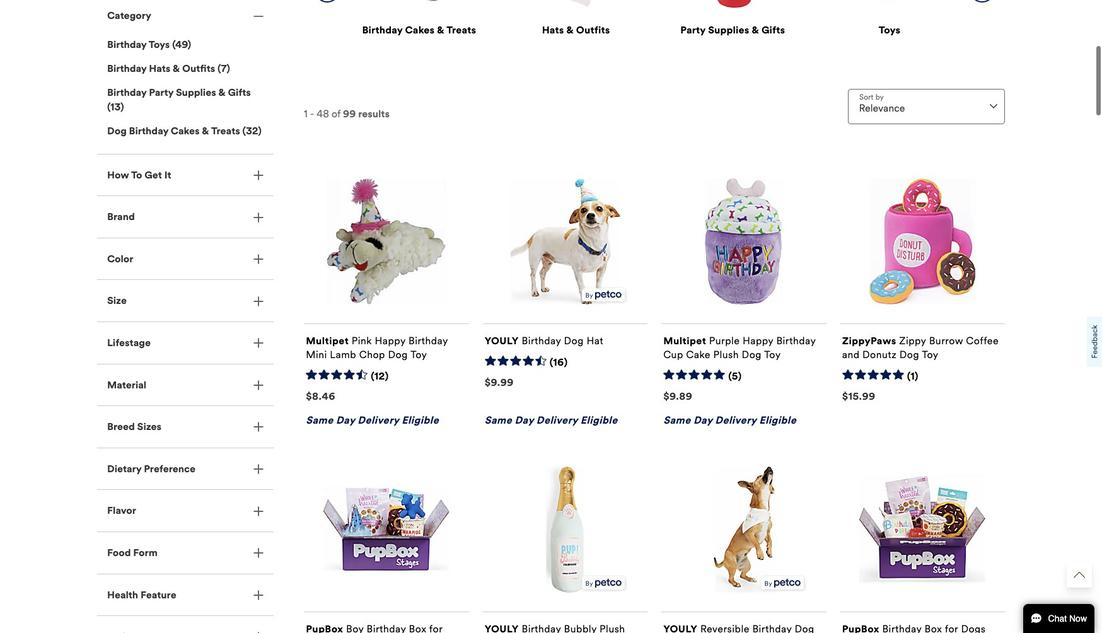 Task type: locate. For each thing, give the bounding box(es) containing it.
same for $8.46
[[306, 414, 333, 426]]

2 same from the left
[[485, 414, 512, 426]]

1 horizontal spatial treats
[[447, 24, 476, 36]]

cakes
[[405, 24, 435, 36], [171, 125, 200, 137]]

eligible
[[402, 414, 439, 426], [581, 414, 618, 426], [759, 414, 797, 426]]

3 same day delivery eligible from the left
[[664, 414, 797, 426]]

0 horizontal spatial multipet
[[306, 335, 349, 347]]

toy down burrow
[[922, 349, 939, 361]]

1 eligible from the left
[[402, 414, 439, 426]]

party
[[681, 24, 706, 36], [149, 87, 174, 99]]

day for $9.89
[[694, 414, 713, 426]]

3 plus icon 2 image from the top
[[254, 254, 264, 264]]

2 horizontal spatial eligible
[[759, 414, 797, 426]]

1
[[304, 108, 308, 120]]

happy for chop
[[375, 335, 406, 347]]

11 plus icon 2 button from the top
[[97, 574, 274, 616]]

7
[[221, 62, 227, 74]]

0 vertical spatial party
[[681, 24, 706, 36]]

burrow
[[929, 335, 963, 347]]

treats
[[447, 24, 476, 36], [211, 125, 240, 137]]

eligible for (5)
[[759, 414, 797, 426]]

same for $9.89
[[664, 414, 691, 426]]

48
[[317, 108, 329, 120]]

1 horizontal spatial day
[[515, 414, 534, 426]]

0 horizontal spatial toy
[[411, 349, 427, 361]]

1 delivery from the left
[[358, 414, 399, 426]]

3 toy from the left
[[922, 349, 939, 361]]

toy inside pink happy birthday mini lamb chop dog toy
[[411, 349, 427, 361]]

13
[[110, 101, 121, 113]]

same down $9.89
[[664, 414, 691, 426]]

plus icon 2 image for 11th plus icon 2 dropdown button
[[254, 590, 264, 600]]

delivery for (12)
[[358, 414, 399, 426]]

same day delivery eligible for (5)
[[664, 414, 797, 426]]

1 horizontal spatial happy
[[743, 335, 774, 347]]

0 horizontal spatial same day delivery eligible
[[306, 414, 439, 426]]

10 plus icon 2 image from the top
[[254, 548, 264, 558]]

2 delivery from the left
[[537, 414, 578, 426]]

4 plus icon 2 image from the top
[[254, 296, 264, 306]]

delivery
[[358, 414, 399, 426], [537, 414, 578, 426], [715, 414, 757, 426]]

1 horizontal spatial delivery
[[537, 414, 578, 426]]

same down the $8.46
[[306, 414, 333, 426]]

happy right purple
[[743, 335, 774, 347]]

delivery for (5)
[[715, 414, 757, 426]]

coffee
[[966, 335, 999, 347]]

plus icon 2 image for 7th plus icon 2 dropdown button from the top
[[254, 422, 264, 432]]

scroll to top image
[[1074, 569, 1085, 581]]

happy up chop
[[375, 335, 406, 347]]

happy inside pink happy birthday mini lamb chop dog toy
[[375, 335, 406, 347]]

1 plus icon 2 image from the top
[[254, 170, 264, 180]]

1 same day delivery eligible from the left
[[306, 414, 439, 426]]

(16)
[[550, 356, 568, 368]]

same for $9.99
[[485, 414, 512, 426]]

same day delivery eligible down 12 reviews element
[[306, 414, 439, 426]]

hats & outfits
[[542, 24, 610, 36]]

birthday hats & outfits ( 7 )
[[107, 62, 230, 74]]

delivery down 5 reviews element
[[715, 414, 757, 426]]

2 horizontal spatial toy
[[922, 349, 939, 361]]

12 reviews element
[[371, 370, 389, 383]]

1 horizontal spatial toy
[[764, 349, 781, 361]]

3 day from the left
[[694, 414, 713, 426]]

(5)
[[729, 370, 742, 382]]

2 plus icon 2 image from the top
[[254, 212, 264, 222]]

3 same from the left
[[664, 414, 691, 426]]

plus icon 2 image for 11th plus icon 2 dropdown button from the bottom of the page
[[254, 170, 264, 180]]

2 multipet from the left
[[664, 335, 706, 347]]

0 vertical spatial outfits
[[576, 24, 610, 36]]

8 plus icon 2 image from the top
[[254, 464, 264, 474]]

1 day from the left
[[336, 414, 355, 426]]

multipet
[[306, 335, 349, 347], [664, 335, 706, 347]]

0 vertical spatial hats
[[542, 24, 564, 36]]

0 horizontal spatial supplies
[[176, 87, 216, 99]]

0 vertical spatial supplies
[[708, 24, 750, 36]]

3 eligible from the left
[[759, 414, 797, 426]]

birthday
[[362, 24, 403, 36], [107, 38, 147, 50], [107, 62, 147, 74], [107, 87, 147, 99], [129, 125, 168, 137], [409, 335, 448, 347], [522, 335, 561, 347], [777, 335, 816, 347]]

plus icon 2 image for 3rd plus icon 2 dropdown button from the top
[[254, 254, 264, 264]]

toys
[[879, 24, 901, 36], [149, 38, 170, 50]]

1 happy from the left
[[375, 335, 406, 347]]

2 eligible from the left
[[581, 414, 618, 426]]

$8.46
[[306, 390, 335, 402]]

1 toy from the left
[[411, 349, 427, 361]]

delivery down 12 reviews element
[[358, 414, 399, 426]]

3 plus icon 2 button from the top
[[97, 238, 274, 280]]

plus icon 2 image for sixth plus icon 2 dropdown button
[[254, 380, 264, 390]]

$15.99
[[842, 390, 876, 402]]

2 horizontal spatial delivery
[[715, 414, 757, 426]]

5 reviews element
[[729, 370, 742, 383]]

(
[[172, 38, 175, 50], [218, 62, 221, 74], [107, 101, 110, 113], [243, 125, 246, 137]]

plus icon 2 button
[[97, 154, 274, 196], [97, 196, 274, 238], [97, 238, 274, 280], [97, 280, 274, 322], [97, 322, 274, 364], [97, 364, 274, 406], [97, 406, 274, 448], [97, 448, 274, 490], [97, 490, 274, 532], [97, 532, 274, 574], [97, 574, 274, 616]]

same day delivery eligible down 16 reviews element
[[485, 414, 618, 426]]

toy inside purple happy birthday cup cake plush dog toy
[[764, 349, 781, 361]]

2 horizontal spatial same
[[664, 414, 691, 426]]

day
[[336, 414, 355, 426], [515, 414, 534, 426], [694, 414, 713, 426]]

7 plus icon 2 image from the top
[[254, 422, 264, 432]]

zippy
[[900, 335, 926, 347]]

1 horizontal spatial hats
[[542, 24, 564, 36]]

happy inside purple happy birthday cup cake plush dog toy
[[743, 335, 774, 347]]

same day delivery eligible down 5 reviews element
[[664, 414, 797, 426]]

dog right plush
[[742, 349, 762, 361]]

gifts
[[762, 24, 785, 36], [228, 87, 251, 99]]

)
[[188, 38, 191, 50], [227, 62, 230, 74], [121, 101, 124, 113], [258, 125, 262, 137]]

6 plus icon 2 image from the top
[[254, 380, 264, 390]]

0 horizontal spatial happy
[[375, 335, 406, 347]]

0 horizontal spatial treats
[[211, 125, 240, 137]]

1 horizontal spatial gifts
[[762, 24, 785, 36]]

dog
[[107, 125, 127, 137], [564, 335, 584, 347], [388, 349, 408, 361], [742, 349, 762, 361], [900, 349, 920, 361]]

1 horizontal spatial same
[[485, 414, 512, 426]]

11 plus icon 2 image from the top
[[254, 590, 264, 600]]

zippy burrow coffee and donutz dog toy
[[842, 335, 999, 361]]

0 horizontal spatial gifts
[[228, 87, 251, 99]]

1 horizontal spatial eligible
[[581, 414, 618, 426]]

styled arrow button link
[[1067, 563, 1092, 588]]

1 review element
[[907, 370, 919, 383]]

outfits
[[576, 24, 610, 36], [182, 62, 215, 74]]

toys link
[[879, 24, 901, 36]]

2 happy from the left
[[743, 335, 774, 347]]

1 same from the left
[[306, 414, 333, 426]]

1 vertical spatial cakes
[[171, 125, 200, 137]]

delivery down 16 reviews element
[[537, 414, 578, 426]]

1 plus icon 2 button from the top
[[97, 154, 274, 196]]

toy right plush
[[764, 349, 781, 361]]

birthday inside birthday party supplies & gifts ( 13 )
[[107, 87, 147, 99]]

same day delivery eligible
[[306, 414, 439, 426], [485, 414, 618, 426], [664, 414, 797, 426]]

1 horizontal spatial outfits
[[576, 24, 610, 36]]

$9.99
[[485, 376, 514, 388]]

2 same day delivery eligible from the left
[[485, 414, 618, 426]]

1 horizontal spatial toys
[[879, 24, 901, 36]]

1 vertical spatial party
[[149, 87, 174, 99]]

purple happy birthday cup cake plush dog toy
[[664, 335, 816, 361]]

lamb
[[330, 349, 356, 361]]

0 horizontal spatial outfits
[[182, 62, 215, 74]]

plus icon 2 image for 10th plus icon 2 dropdown button
[[254, 548, 264, 558]]

0 horizontal spatial day
[[336, 414, 355, 426]]

multipet up 'mini'
[[306, 335, 349, 347]]

0 horizontal spatial same
[[306, 414, 333, 426]]

2 day from the left
[[515, 414, 534, 426]]

hats
[[542, 24, 564, 36], [149, 62, 170, 74]]

1 vertical spatial hats
[[149, 62, 170, 74]]

3 delivery from the left
[[715, 414, 757, 426]]

5 plus icon 2 image from the top
[[254, 338, 264, 348]]

1 vertical spatial supplies
[[176, 87, 216, 99]]

birthday inside purple happy birthday cup cake plush dog toy
[[777, 335, 816, 347]]

9 plus icon 2 image from the top
[[254, 506, 264, 516]]

delivery for (16)
[[537, 414, 578, 426]]

plus icon 2 image for fourth plus icon 2 dropdown button from the bottom of the page
[[254, 464, 264, 474]]

2 horizontal spatial same day delivery eligible
[[664, 414, 797, 426]]

plus icon 2 image
[[254, 170, 264, 180], [254, 212, 264, 222], [254, 254, 264, 264], [254, 296, 264, 306], [254, 338, 264, 348], [254, 380, 264, 390], [254, 422, 264, 432], [254, 464, 264, 474], [254, 506, 264, 516], [254, 548, 264, 558], [254, 590, 264, 600]]

hat
[[587, 335, 604, 347]]

toy
[[411, 349, 427, 361], [764, 349, 781, 361], [922, 349, 939, 361]]

0 horizontal spatial toys
[[149, 38, 170, 50]]

youly birthday dog hat
[[485, 335, 604, 347]]

1 horizontal spatial same day delivery eligible
[[485, 414, 618, 426]]

party inside birthday party supplies & gifts ( 13 )
[[149, 87, 174, 99]]

0 horizontal spatial delivery
[[358, 414, 399, 426]]

mini
[[306, 349, 327, 361]]

happy
[[375, 335, 406, 347], [743, 335, 774, 347]]

same
[[306, 414, 333, 426], [485, 414, 512, 426], [664, 414, 691, 426]]

(12)
[[371, 370, 389, 382]]

dog left the hat
[[564, 335, 584, 347]]

2 toy from the left
[[764, 349, 781, 361]]

0 horizontal spatial party
[[149, 87, 174, 99]]

multipet up cup
[[664, 335, 706, 347]]

category
[[107, 9, 151, 21]]

birthday cakes & treats link
[[362, 24, 476, 36]]

same down $9.99
[[485, 414, 512, 426]]

dog inside zippy burrow coffee and donutz dog toy
[[900, 349, 920, 361]]

1 horizontal spatial cakes
[[405, 24, 435, 36]]

&
[[437, 24, 444, 36], [567, 24, 574, 36], [752, 24, 759, 36], [173, 62, 180, 74], [218, 87, 226, 99], [202, 125, 209, 137]]

1 multipet from the left
[[306, 335, 349, 347]]

& inside birthday party supplies & gifts ( 13 )
[[218, 87, 226, 99]]

0 horizontal spatial eligible
[[402, 414, 439, 426]]

toy right chop
[[411, 349, 427, 361]]

dog right chop
[[388, 349, 408, 361]]

1 vertical spatial gifts
[[228, 87, 251, 99]]

supplies
[[708, 24, 750, 36], [176, 87, 216, 99]]

youly
[[485, 335, 519, 347]]

1 horizontal spatial multipet
[[664, 335, 706, 347]]

purple
[[709, 335, 740, 347]]

dog down zippy
[[900, 349, 920, 361]]

2 horizontal spatial day
[[694, 414, 713, 426]]

0 horizontal spatial cakes
[[171, 125, 200, 137]]



Task type: describe. For each thing, give the bounding box(es) containing it.
99
[[343, 108, 356, 120]]

1 - 48 of 99 results
[[304, 108, 390, 120]]

plus icon 2 image for 9th plus icon 2 dropdown button from the top of the page
[[254, 506, 264, 516]]

birthday cakes & treats
[[362, 24, 476, 36]]

toy for (12)
[[411, 349, 427, 361]]

dog birthday cakes & treats ( 32 )
[[107, 125, 262, 137]]

dog inside pink happy birthday mini lamb chop dog toy
[[388, 349, 408, 361]]

1 horizontal spatial party
[[681, 24, 706, 36]]

hats & outfits link
[[542, 24, 610, 36]]

10 plus icon 2 button from the top
[[97, 532, 274, 574]]

plus icon 2 image for tenth plus icon 2 dropdown button from the bottom
[[254, 212, 264, 222]]

category button
[[97, 0, 274, 36]]

cup
[[664, 349, 684, 361]]

dog down 13
[[107, 125, 127, 137]]

zippypaws
[[842, 335, 897, 347]]

-
[[310, 108, 314, 120]]

party supplies & gifts
[[681, 24, 785, 36]]

plush
[[714, 349, 739, 361]]

multipet for mini
[[306, 335, 349, 347]]

of
[[332, 108, 341, 120]]

party supplies & gifts link
[[681, 24, 785, 36]]

2 plus icon 2 button from the top
[[97, 196, 274, 238]]

49
[[175, 38, 188, 50]]

4 plus icon 2 button from the top
[[97, 280, 274, 322]]

same day delivery eligible for (12)
[[306, 414, 439, 426]]

down arrow icon 1 image
[[990, 104, 998, 109]]

pink happy birthday mini lamb chop dog toy
[[306, 335, 448, 361]]

plus icon 2 image for seventh plus icon 2 dropdown button from the bottom
[[254, 338, 264, 348]]

7 plus icon 2 button from the top
[[97, 406, 274, 448]]

cake
[[686, 349, 711, 361]]

0 horizontal spatial hats
[[149, 62, 170, 74]]

0 vertical spatial gifts
[[762, 24, 785, 36]]

0 vertical spatial treats
[[447, 24, 476, 36]]

16 reviews element
[[550, 356, 568, 369]]

toy inside zippy burrow coffee and donutz dog toy
[[922, 349, 939, 361]]

9 plus icon 2 button from the top
[[97, 490, 274, 532]]

donutz
[[863, 349, 897, 361]]

8 plus icon 2 button from the top
[[97, 448, 274, 490]]

birthday toys ( 49 )
[[107, 38, 191, 50]]

eligible for (16)
[[581, 414, 618, 426]]

0 vertical spatial toys
[[879, 24, 901, 36]]

5 plus icon 2 button from the top
[[97, 322, 274, 364]]

1 vertical spatial outfits
[[182, 62, 215, 74]]

day for $9.99
[[515, 414, 534, 426]]

same day delivery eligible for (16)
[[485, 414, 618, 426]]

supplies inside birthday party supplies & gifts ( 13 )
[[176, 87, 216, 99]]

happy for plush
[[743, 335, 774, 347]]

1 vertical spatial toys
[[149, 38, 170, 50]]

0 vertical spatial cakes
[[405, 24, 435, 36]]

plus icon 2 image for 4th plus icon 2 dropdown button
[[254, 296, 264, 306]]

$9.89
[[664, 390, 693, 402]]

1 vertical spatial treats
[[211, 125, 240, 137]]

1 horizontal spatial supplies
[[708, 24, 750, 36]]

chop
[[359, 349, 385, 361]]

birthday party supplies & gifts ( 13 )
[[107, 87, 251, 113]]

eligible for (12)
[[402, 414, 439, 426]]

dog inside purple happy birthday cup cake plush dog toy
[[742, 349, 762, 361]]

32
[[246, 125, 258, 137]]

birthday inside pink happy birthday mini lamb chop dog toy
[[409, 335, 448, 347]]

results
[[358, 108, 390, 120]]

( inside birthday party supplies & gifts ( 13 )
[[107, 101, 110, 113]]

(1)
[[907, 370, 919, 382]]

6 plus icon 2 button from the top
[[97, 364, 274, 406]]

and
[[842, 349, 860, 361]]

toy for (5)
[[764, 349, 781, 361]]

multipet for cup
[[664, 335, 706, 347]]

gifts inside birthday party supplies & gifts ( 13 )
[[228, 87, 251, 99]]

) inside birthday party supplies & gifts ( 13 )
[[121, 101, 124, 113]]

pink
[[352, 335, 372, 347]]

day for $8.46
[[336, 414, 355, 426]]



Task type: vqa. For each thing, say whether or not it's contained in the screenshot.


